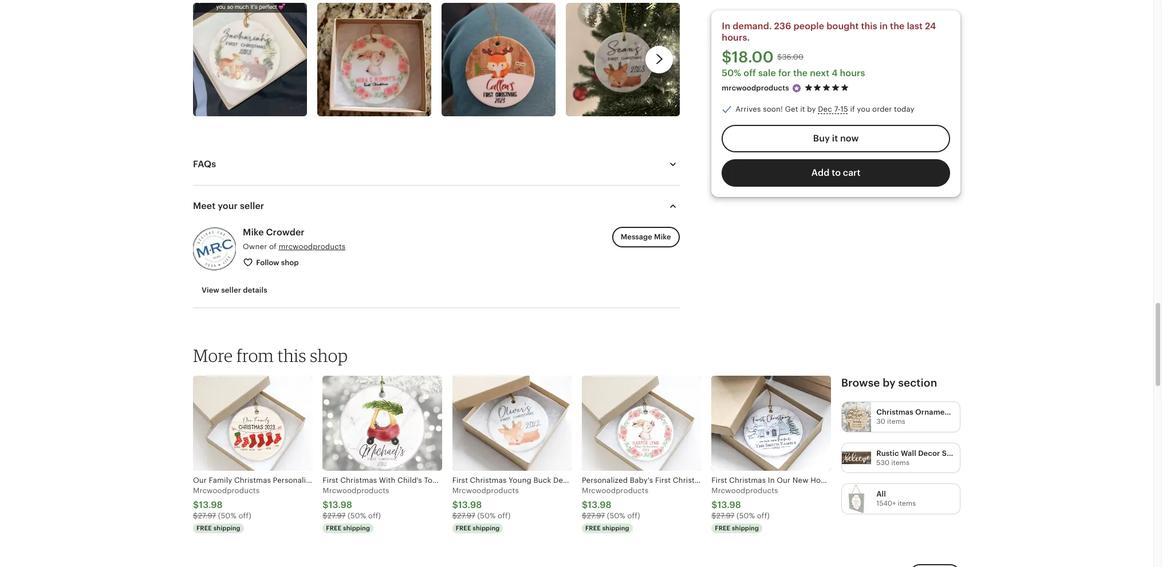 Task type: vqa. For each thing, say whether or not it's contained in the screenshot.
Cool Lighter Men link
no



Task type: locate. For each thing, give the bounding box(es) containing it.
1 horizontal spatial it
[[833, 133, 839, 144]]

1 horizontal spatial this
[[862, 21, 878, 32]]

(50% for first christmas young buck deer sleeping 3 inch ceramic christmas ornament with gift box image
[[478, 512, 496, 521]]

decor
[[919, 449, 941, 458]]

hours
[[840, 67, 866, 78]]

1 off) from the left
[[239, 512, 251, 521]]

1 vertical spatial it
[[833, 133, 839, 144]]

seller right your
[[240, 201, 264, 212]]

free for first christmas young buck deer sleeping 3 inch ceramic christmas ornament with gift box image
[[456, 525, 471, 532]]

bought
[[827, 21, 859, 32]]

see more listings in the all section image
[[842, 484, 872, 514]]

items down wall
[[892, 459, 910, 467]]

shop inside follow shop button
[[281, 258, 299, 267]]

5 mrcwoodproducts $ 13.98 $ 27.97 (50% off) free shipping from the left
[[712, 487, 779, 532]]

1 horizontal spatial mrcwoodproducts link
[[722, 83, 790, 92]]

view seller details link
[[193, 280, 276, 301]]

27.97
[[198, 512, 216, 521], [328, 512, 346, 521], [457, 512, 476, 521], [587, 512, 605, 521], [717, 512, 735, 521]]

5 13.98 from the left
[[718, 500, 742, 511]]

mrcwoodproducts $ 13.98 $ 27.97 (50% off) free shipping for first christmas in our new home watercolor house 3 inch ceramic christmas ornament with gift box image in the bottom right of the page
[[712, 487, 779, 532]]

if
[[851, 105, 856, 113]]

3 off) from the left
[[498, 512, 511, 521]]

0 horizontal spatial it
[[801, 105, 806, 113]]

cart
[[844, 167, 861, 178]]

1 vertical spatial this
[[278, 345, 306, 366]]

meet your seller button
[[183, 193, 690, 220]]

4 mrcwoodproducts $ 13.98 $ 27.97 (50% off) free shipping from the left
[[582, 487, 649, 532]]

1 shipping from the left
[[214, 525, 241, 532]]

mrcwoodproducts $ 13.98 $ 27.97 (50% off) free shipping for first christmas with child's toy car 3 inch ceramic christmas ornament with gift box image
[[323, 487, 389, 532]]

1540+
[[877, 500, 897, 508]]

236
[[775, 21, 792, 32]]

you
[[858, 105, 871, 113]]

follow shop button
[[234, 252, 309, 273]]

1 free from the left
[[197, 525, 212, 532]]

1 13.98 from the left
[[199, 500, 223, 511]]

2 free from the left
[[326, 525, 342, 532]]

mike right message
[[655, 233, 671, 242]]

the right for
[[794, 67, 808, 78]]

message
[[621, 233, 653, 242]]

this left in
[[862, 21, 878, 32]]

4 free from the left
[[586, 525, 601, 532]]

2 vertical spatial items
[[898, 500, 916, 508]]

2 13.98 from the left
[[329, 500, 352, 511]]

2 (50% from the left
[[348, 512, 366, 521]]

1 horizontal spatial the
[[891, 21, 905, 32]]

it right buy
[[833, 133, 839, 144]]

in
[[722, 21, 731, 32]]

items
[[888, 418, 906, 426], [892, 459, 910, 467], [898, 500, 916, 508]]

1 mrcwoodproducts $ 13.98 $ 27.97 (50% off) free shipping from the left
[[193, 487, 260, 532]]

5 off) from the left
[[757, 512, 770, 521]]

5 (50% from the left
[[737, 512, 755, 521]]

add to cart button
[[722, 159, 951, 187]]

13.98
[[199, 500, 223, 511], [329, 500, 352, 511], [458, 500, 482, 511], [588, 500, 612, 511], [718, 500, 742, 511]]

your
[[218, 201, 238, 212]]

the
[[891, 21, 905, 32], [794, 67, 808, 78]]

it
[[801, 105, 806, 113], [833, 133, 839, 144]]

mike crowder image
[[193, 227, 236, 270]]

5 shipping from the left
[[732, 525, 759, 532]]

13.98 for the our family christmas personalized with stockings 3 inch ceramic christmas ornament with gift box image at bottom
[[199, 500, 223, 511]]

seller right view
[[221, 286, 241, 295]]

0 vertical spatial the
[[891, 21, 905, 32]]

off) for the our family christmas personalized with stockings 3 inch ceramic christmas ornament with gift box image at bottom
[[239, 512, 251, 521]]

3 27.97 from the left
[[457, 512, 476, 521]]

(50% for personalized baby's first christmas bunny and watercolor roses 3 inch ceramic christmas ornament with gift box image
[[607, 512, 626, 521]]

4 13.98 from the left
[[588, 500, 612, 511]]

owner
[[243, 243, 267, 251]]

1 horizontal spatial mike
[[655, 233, 671, 242]]

3 mrcwoodproducts $ 13.98 $ 27.97 (50% off) free shipping from the left
[[453, 487, 519, 532]]

2 mrcwoodproducts $ 13.98 $ 27.97 (50% off) free shipping from the left
[[323, 487, 389, 532]]

3 free from the left
[[456, 525, 471, 532]]

3 (50% from the left
[[478, 512, 496, 521]]

(50% for first christmas in our new home watercolor house 3 inch ceramic christmas ornament with gift box image in the bottom right of the page
[[737, 512, 755, 521]]

section
[[899, 377, 938, 389]]

hours.
[[722, 32, 750, 43]]

by left dec
[[808, 105, 816, 113]]

off) for first christmas with child's toy car 3 inch ceramic christmas ornament with gift box image
[[368, 512, 381, 521]]

$18.00
[[722, 48, 774, 66]]

1 horizontal spatial shop
[[310, 345, 348, 366]]

3 13.98 from the left
[[458, 500, 482, 511]]

(50% for the our family christmas personalized with stockings 3 inch ceramic christmas ornament with gift box image at bottom
[[218, 512, 237, 521]]

0 horizontal spatial mrcwoodproducts link
[[279, 243, 346, 251]]

27.97 for first christmas young buck deer sleeping 3 inch ceramic christmas ornament with gift box image
[[457, 512, 476, 521]]

people
[[794, 21, 825, 32]]

mike up the owner
[[243, 227, 264, 238]]

this right from
[[278, 345, 306, 366]]

mrcwoodproducts link down the off
[[722, 83, 790, 92]]

0 horizontal spatial shop
[[281, 258, 299, 267]]

4 27.97 from the left
[[587, 512, 605, 521]]

30
[[877, 418, 886, 426]]

last
[[907, 21, 923, 32]]

5 free from the left
[[715, 525, 731, 532]]

this inside the in demand. 236 people bought this in the last 24 hours.
[[862, 21, 878, 32]]

mrcwoodproducts $ 13.98 $ 27.97 (50% off) free shipping for the our family christmas personalized with stockings 3 inch ceramic christmas ornament with gift box image at bottom
[[193, 487, 260, 532]]

4
[[832, 67, 838, 78]]

1 vertical spatial shop
[[310, 345, 348, 366]]

24
[[926, 21, 937, 32]]

for
[[779, 67, 791, 78]]

by
[[808, 105, 816, 113], [883, 377, 896, 389]]

it down star_seller image
[[801, 105, 806, 113]]

1 vertical spatial the
[[794, 67, 808, 78]]

mrcwoodproducts for the our family christmas personalized with stockings 3 inch ceramic christmas ornament with gift box image at bottom
[[193, 487, 260, 495]]

mrcwoodproducts
[[722, 83, 790, 92], [279, 243, 346, 251], [193, 487, 260, 495], [323, 487, 389, 495], [453, 487, 519, 495], [582, 487, 649, 495], [712, 487, 779, 495]]

13.98 for first christmas in our new home watercolor house 3 inch ceramic christmas ornament with gift box image in the bottom right of the page
[[718, 500, 742, 511]]

50% off sale for the next 4 hours
[[722, 67, 866, 78]]

shop
[[281, 258, 299, 267], [310, 345, 348, 366]]

browse
[[842, 377, 881, 389]]

free
[[197, 525, 212, 532], [326, 525, 342, 532], [456, 525, 471, 532], [586, 525, 601, 532], [715, 525, 731, 532]]

by right browse
[[883, 377, 896, 389]]

1 27.97 from the left
[[198, 512, 216, 521]]

5 27.97 from the left
[[717, 512, 735, 521]]

it inside button
[[833, 133, 839, 144]]

see more listings in the rustic wall decor signs section image
[[842, 443, 872, 473]]

add to cart
[[812, 167, 861, 178]]

mrcwoodproducts $ 13.98 $ 27.97 (50% off) free shipping
[[193, 487, 260, 532], [323, 487, 389, 532], [453, 487, 519, 532], [582, 487, 649, 532], [712, 487, 779, 532]]

mrcwoodproducts link down crowder
[[279, 243, 346, 251]]

(50%
[[218, 512, 237, 521], [348, 512, 366, 521], [478, 512, 496, 521], [607, 512, 626, 521], [737, 512, 755, 521]]

more from this shop
[[193, 345, 348, 366]]

ornaments
[[916, 408, 957, 417]]

wall
[[901, 449, 917, 458]]

this
[[862, 21, 878, 32], [278, 345, 306, 366]]

0 vertical spatial mrcwoodproducts link
[[722, 83, 790, 92]]

mrcwoodproducts link
[[722, 83, 790, 92], [279, 243, 346, 251]]

mike crowder owner of mrcwoodproducts
[[243, 227, 346, 251]]

seller
[[240, 201, 264, 212], [221, 286, 241, 295]]

3 shipping from the left
[[473, 525, 500, 532]]

0 vertical spatial by
[[808, 105, 816, 113]]

seller inside meet your seller dropdown button
[[240, 201, 264, 212]]

follow shop
[[256, 258, 299, 267]]

the right in
[[891, 21, 905, 32]]

2 27.97 from the left
[[328, 512, 346, 521]]

0 vertical spatial items
[[888, 418, 906, 426]]

today
[[895, 105, 915, 113]]

1 horizontal spatial by
[[883, 377, 896, 389]]

1 (50% from the left
[[218, 512, 237, 521]]

4 off) from the left
[[628, 512, 641, 521]]

items right the 1540+
[[898, 500, 916, 508]]

0 vertical spatial seller
[[240, 201, 264, 212]]

1 vertical spatial items
[[892, 459, 910, 467]]

message mike button
[[612, 227, 680, 248]]

in
[[880, 21, 888, 32]]

4 (50% from the left
[[607, 512, 626, 521]]

1 vertical spatial seller
[[221, 286, 241, 295]]

the inside the in demand. 236 people bought this in the last 24 hours.
[[891, 21, 905, 32]]

mike
[[243, 227, 264, 238], [655, 233, 671, 242]]

0 vertical spatial shop
[[281, 258, 299, 267]]

0 horizontal spatial mike
[[243, 227, 264, 238]]

2 off) from the left
[[368, 512, 381, 521]]

27.97 for first christmas with child's toy car 3 inch ceramic christmas ornament with gift box image
[[328, 512, 346, 521]]

7-
[[835, 105, 841, 113]]

signs
[[943, 449, 963, 458]]

shipping
[[214, 525, 241, 532], [343, 525, 370, 532], [473, 525, 500, 532], [603, 525, 630, 532], [732, 525, 759, 532]]

2 shipping from the left
[[343, 525, 370, 532]]

details
[[243, 286, 268, 295]]

off)
[[239, 512, 251, 521], [368, 512, 381, 521], [498, 512, 511, 521], [628, 512, 641, 521], [757, 512, 770, 521]]

items down "christmas"
[[888, 418, 906, 426]]

faqs button
[[183, 151, 690, 178]]

4 shipping from the left
[[603, 525, 630, 532]]

view seller details
[[202, 286, 268, 295]]

0 vertical spatial this
[[862, 21, 878, 32]]

13.98 for first christmas with child's toy car 3 inch ceramic christmas ornament with gift box image
[[329, 500, 352, 511]]

shipping for personalized baby's first christmas bunny and watercolor roses 3 inch ceramic christmas ornament with gift box image
[[603, 525, 630, 532]]

in demand. 236 people bought this in the last 24 hours.
[[722, 21, 937, 43]]

$18.00 $36.00
[[722, 48, 804, 66]]

arrives soon! get it by dec 7-15 if you order today
[[736, 105, 915, 113]]

mrcwoodproducts $ 13.98 $ 27.97 (50% off) free shipping for first christmas young buck deer sleeping 3 inch ceramic christmas ornament with gift box image
[[453, 487, 519, 532]]

0 vertical spatial it
[[801, 105, 806, 113]]

$
[[193, 500, 199, 511], [323, 500, 329, 511], [453, 500, 458, 511], [582, 500, 588, 511], [712, 500, 718, 511], [193, 512, 198, 521], [323, 512, 328, 521], [453, 512, 457, 521], [582, 512, 587, 521], [712, 512, 717, 521]]



Task type: describe. For each thing, give the bounding box(es) containing it.
0 horizontal spatial this
[[278, 345, 306, 366]]

personalized baby's first christmas bunny and watercolor roses 3 inch ceramic christmas ornament with gift box image
[[582, 376, 702, 471]]

all 1540+ items
[[877, 490, 916, 508]]

to
[[832, 167, 841, 178]]

buy
[[814, 133, 830, 144]]

first christmas in our new home watercolor house 3 inch ceramic christmas ornament with gift box image
[[712, 376, 831, 471]]

rustic
[[877, 449, 900, 458]]

items inside all 1540+ items
[[898, 500, 916, 508]]

off
[[744, 67, 757, 78]]

follow
[[256, 258, 280, 267]]

demand.
[[733, 21, 772, 32]]

crowder
[[266, 227, 305, 238]]

off) for first christmas young buck deer sleeping 3 inch ceramic christmas ornament with gift box image
[[498, 512, 511, 521]]

browse by section
[[842, 377, 938, 389]]

mrcwoodproducts for first christmas young buck deer sleeping 3 inch ceramic christmas ornament with gift box image
[[453, 487, 519, 495]]

meet your seller
[[193, 201, 264, 212]]

add
[[812, 167, 830, 178]]

shipping for first christmas with child's toy car 3 inch ceramic christmas ornament with gift box image
[[343, 525, 370, 532]]

first christmas young buck deer sleeping 3 inch ceramic christmas ornament with gift box image
[[453, 376, 572, 471]]

next
[[810, 67, 830, 78]]

27.97 for the our family christmas personalized with stockings 3 inch ceramic christmas ornament with gift box image at bottom
[[198, 512, 216, 521]]

message mike
[[621, 233, 671, 242]]

free for the our family christmas personalized with stockings 3 inch ceramic christmas ornament with gift box image at bottom
[[197, 525, 212, 532]]

items inside christmas ornaments 30 items
[[888, 418, 906, 426]]

rustic wall decor signs 530 items
[[877, 449, 963, 467]]

now
[[841, 133, 859, 144]]

mike inside message mike button
[[655, 233, 671, 242]]

arrives
[[736, 105, 761, 113]]

sale
[[759, 67, 777, 78]]

shipping for first christmas in our new home watercolor house 3 inch ceramic christmas ornament with gift box image in the bottom right of the page
[[732, 525, 759, 532]]

mrcwoodproducts for first christmas in our new home watercolor house 3 inch ceramic christmas ornament with gift box image in the bottom right of the page
[[712, 487, 779, 495]]

13.98 for personalized baby's first christmas bunny and watercolor roses 3 inch ceramic christmas ornament with gift box image
[[588, 500, 612, 511]]

0 horizontal spatial the
[[794, 67, 808, 78]]

more
[[193, 345, 233, 366]]

mrcwoodproducts $ 13.98 $ 27.97 (50% off) free shipping for personalized baby's first christmas bunny and watercolor roses 3 inch ceramic christmas ornament with gift box image
[[582, 487, 649, 532]]

dec
[[819, 105, 833, 113]]

(50% for first christmas with child's toy car 3 inch ceramic christmas ornament with gift box image
[[348, 512, 366, 521]]

all
[[877, 490, 887, 499]]

from
[[237, 345, 274, 366]]

christmas ornaments 30 items
[[877, 408, 957, 426]]

mrcwoodproducts for personalized baby's first christmas bunny and watercolor roses 3 inch ceramic christmas ornament with gift box image
[[582, 487, 649, 495]]

christmas
[[877, 408, 914, 417]]

1 vertical spatial by
[[883, 377, 896, 389]]

530
[[877, 459, 890, 467]]

mrcwoodproducts inside mike crowder owner of mrcwoodproducts
[[279, 243, 346, 251]]

27.97 for first christmas in our new home watercolor house 3 inch ceramic christmas ornament with gift box image in the bottom right of the page
[[717, 512, 735, 521]]

1 vertical spatial mrcwoodproducts link
[[279, 243, 346, 251]]

13.98 for first christmas young buck deer sleeping 3 inch ceramic christmas ornament with gift box image
[[458, 500, 482, 511]]

shipping for first christmas young buck deer sleeping 3 inch ceramic christmas ornament with gift box image
[[473, 525, 500, 532]]

buy it now button
[[722, 125, 951, 152]]

see more listings in the christmas ornaments section image
[[842, 402, 872, 432]]

$36.00
[[778, 52, 804, 61]]

0 horizontal spatial by
[[808, 105, 816, 113]]

star_seller image
[[792, 83, 802, 93]]

15
[[841, 105, 849, 113]]

free for first christmas in our new home watercolor house 3 inch ceramic christmas ornament with gift box image in the bottom right of the page
[[715, 525, 731, 532]]

order
[[873, 105, 893, 113]]

faqs
[[193, 159, 216, 170]]

meet
[[193, 201, 216, 212]]

27.97 for personalized baby's first christmas bunny and watercolor roses 3 inch ceramic christmas ornament with gift box image
[[587, 512, 605, 521]]

soon! get
[[763, 105, 799, 113]]

off) for personalized baby's first christmas bunny and watercolor roses 3 inch ceramic christmas ornament with gift box image
[[628, 512, 641, 521]]

mrcwoodproducts for first christmas with child's toy car 3 inch ceramic christmas ornament with gift box image
[[323, 487, 389, 495]]

mike inside mike crowder owner of mrcwoodproducts
[[243, 227, 264, 238]]

view
[[202, 286, 219, 295]]

of
[[269, 243, 277, 251]]

seller inside view seller details link
[[221, 286, 241, 295]]

free for personalized baby's first christmas bunny and watercolor roses 3 inch ceramic christmas ornament with gift box image
[[586, 525, 601, 532]]

buy it now
[[814, 133, 859, 144]]

items inside the rustic wall decor signs 530 items
[[892, 459, 910, 467]]

50%
[[722, 67, 742, 78]]

free for first christmas with child's toy car 3 inch ceramic christmas ornament with gift box image
[[326, 525, 342, 532]]

first christmas with child's toy car 3 inch ceramic christmas ornament with gift box image
[[323, 376, 442, 471]]

off) for first christmas in our new home watercolor house 3 inch ceramic christmas ornament with gift box image in the bottom right of the page
[[757, 512, 770, 521]]

shipping for the our family christmas personalized with stockings 3 inch ceramic christmas ornament with gift box image at bottom
[[214, 525, 241, 532]]

our family christmas personalized with stockings 3 inch ceramic christmas ornament with gift box image
[[193, 376, 313, 471]]



